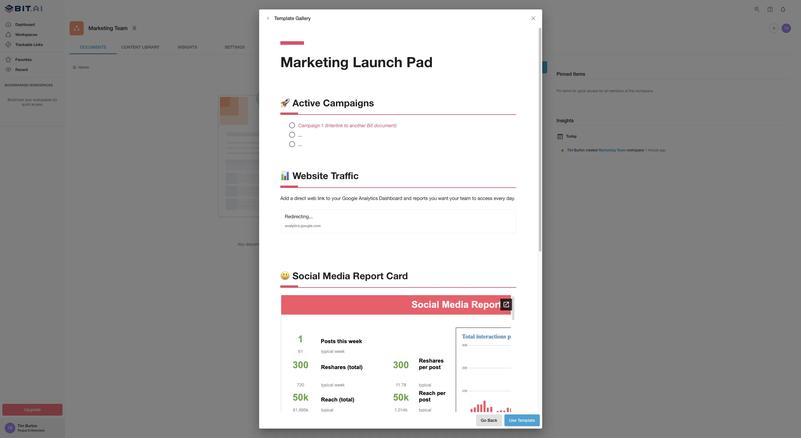 Task type: locate. For each thing, give the bounding box(es) containing it.
0 horizontal spatial burton
[[25, 424, 37, 429]]

favorites button
[[0, 55, 65, 65]]

tim inside tim burton created marketing team workspace 1 minute ago
[[567, 148, 573, 153]]

add
[[280, 196, 289, 201]]

tim for marketing
[[567, 148, 573, 153]]

0 horizontal spatial 1
[[321, 123, 324, 128]]

you for or
[[365, 242, 372, 247]]

you inside "marketing launch pad" "dialog"
[[429, 196, 437, 201]]

1 horizontal spatial 1
[[645, 148, 647, 153]]

settings
[[225, 44, 245, 49]]

1 vertical spatial tim
[[18, 424, 24, 429]]

1 horizontal spatial dashboard
[[379, 196, 402, 201]]

0 horizontal spatial created
[[286, 242, 300, 247]]

tb inside button
[[784, 26, 789, 30]]

2 horizontal spatial marketing
[[599, 148, 616, 153]]

trackable
[[15, 42, 32, 47]]

1 vertical spatial marketing
[[280, 53, 349, 70]]

workspace
[[627, 148, 644, 153], [314, 242, 334, 247]]

0 horizontal spatial your
[[25, 98, 32, 102]]

1 vertical spatial 1
[[645, 148, 647, 153]]

1 left the minute
[[645, 148, 647, 153]]

template left gallery
[[274, 15, 294, 21]]

burton down today on the top right of the page
[[574, 148, 585, 153]]

recent button
[[0, 65, 65, 75]]

burton inside tim burton rogue enterprises
[[25, 424, 37, 429]]

workspace. down "will"
[[319, 248, 340, 253]]

1 vertical spatial this
[[306, 242, 312, 247]]

0 vertical spatial insights
[[178, 44, 197, 49]]

0 vertical spatial created
[[586, 148, 598, 153]]

0 horizontal spatial tb
[[7, 426, 13, 431]]

of
[[625, 89, 628, 93]]

1 horizontal spatial tim
[[567, 148, 573, 153]]

you
[[275, 231, 284, 236]]

marketing launch pad
[[280, 53, 433, 70]]

direct
[[294, 196, 306, 201]]

0 vertical spatial you
[[429, 196, 437, 201]]

template inside button
[[518, 418, 535, 423]]

burton
[[574, 148, 585, 153], [25, 424, 37, 429]]

...
[[298, 132, 302, 138], [298, 142, 302, 147]]

items
[[573, 71, 585, 77]]

tab list
[[70, 40, 792, 54]]

0 vertical spatial quick
[[578, 89, 586, 93]]

workspace down documents.
[[314, 242, 334, 247]]

1 vertical spatial template
[[518, 418, 535, 423]]

1 horizontal spatial or
[[373, 242, 377, 247]]

active
[[293, 97, 320, 108]]

pinned items
[[557, 71, 585, 77]]

0 vertical spatial dashboard
[[15, 22, 35, 27]]

created left the marketing team link
[[586, 148, 598, 153]]

this right in
[[306, 242, 312, 247]]

0 horizontal spatial workspace
[[314, 242, 334, 247]]

1 or from the left
[[268, 242, 271, 247]]

or right visible
[[373, 242, 377, 247]]

for right workspaces
[[53, 98, 57, 102]]

redirecting...
[[285, 214, 313, 219]]

0 horizontal spatial dashboard
[[15, 22, 35, 27]]

tim up rogue at the bottom left of the page
[[18, 424, 24, 429]]

burton inside tim burton created marketing team workspace 1 minute ago
[[574, 148, 585, 153]]

marketing
[[88, 25, 113, 31], [280, 53, 349, 70], [599, 148, 616, 153]]

tim burton created marketing team workspace 1 minute ago
[[567, 148, 666, 153]]

workspace. right of
[[636, 89, 654, 93]]

1 horizontal spatial workspace
[[627, 148, 644, 153]]

1 horizontal spatial tb
[[784, 26, 789, 30]]

marketing inside "dialog"
[[280, 53, 349, 70]]

0 horizontal spatial marketing
[[88, 25, 113, 31]]

will
[[335, 242, 341, 247]]

any
[[238, 242, 245, 247]]

1 vertical spatial ...
[[298, 142, 302, 147]]

1 vertical spatial insights
[[557, 118, 574, 123]]

insights link
[[164, 40, 211, 54]]

you left want
[[429, 196, 437, 201]]

reports
[[413, 196, 428, 201]]

burton up the enterprises
[[25, 424, 37, 429]]

0 vertical spatial team
[[115, 25, 128, 31]]

0 horizontal spatial quick
[[22, 103, 30, 107]]

pinned
[[557, 71, 572, 77]]

access left every at right
[[478, 196, 493, 201]]

quick down bookmark
[[22, 103, 30, 107]]

1 horizontal spatial access
[[587, 89, 598, 93]]

1 horizontal spatial marketing
[[280, 53, 349, 70]]

dashboard up "workspaces"
[[15, 22, 35, 27]]

1 horizontal spatial template
[[518, 418, 535, 423]]

😃
[[280, 270, 290, 281]]

1 vertical spatial created
[[286, 242, 300, 247]]

to
[[344, 123, 348, 128], [326, 196, 330, 201], [472, 196, 476, 201], [360, 242, 364, 247], [378, 242, 382, 247], [306, 248, 310, 253]]

created up added
[[286, 242, 300, 247]]

1 horizontal spatial workspace.
[[636, 89, 654, 93]]

quick right items at the top right of page
[[578, 89, 586, 93]]

use template button
[[504, 415, 540, 427]]

0 horizontal spatial tim
[[18, 424, 24, 429]]

visible
[[348, 242, 359, 247]]

1 vertical spatial access
[[478, 196, 493, 201]]

1 vertical spatial quick
[[22, 103, 30, 107]]

tim
[[567, 148, 573, 153], [18, 424, 24, 429]]

analytics.google.com
[[285, 224, 321, 228]]

1 vertical spatial team
[[617, 148, 626, 153]]

you
[[429, 196, 437, 201], [365, 242, 372, 247]]

or
[[268, 242, 271, 247], [373, 242, 377, 247]]

1 horizontal spatial burton
[[574, 148, 585, 153]]

you right visible
[[365, 242, 372, 247]]

you inside any documents or folders created in this workspace will be visible to you or to anyone added to this workspace.
[[365, 242, 372, 247]]

1 vertical spatial burton
[[25, 424, 37, 429]]

website
[[293, 170, 328, 181]]

you for want
[[429, 196, 437, 201]]

1 vertical spatial you
[[365, 242, 372, 247]]

0 vertical spatial tb
[[784, 26, 789, 30]]

workspace left the minute
[[627, 148, 644, 153]]

access left all
[[587, 89, 598, 93]]

0 vertical spatial ...
[[298, 132, 302, 138]]

📊 website traffic
[[280, 170, 359, 181]]

workspace. inside any documents or folders created in this workspace will be visible to you or to anyone added to this workspace.
[[319, 248, 340, 253]]

0 vertical spatial burton
[[574, 148, 585, 153]]

1 horizontal spatial insights
[[557, 118, 574, 123]]

bit
[[367, 123, 373, 128]]

0 horizontal spatial or
[[268, 242, 271, 247]]

0 horizontal spatial for
[[53, 98, 57, 102]]

for right items at the top right of page
[[572, 89, 577, 93]]

0 vertical spatial marketing
[[88, 25, 113, 31]]

0 vertical spatial template
[[274, 15, 294, 21]]

traffic
[[331, 170, 359, 181]]

be
[[342, 242, 347, 247]]

1 vertical spatial workspace.
[[319, 248, 340, 253]]

workspace.
[[636, 89, 654, 93], [319, 248, 340, 253]]

0 vertical spatial tim
[[567, 148, 573, 153]]

access.
[[31, 103, 43, 107]]

0 horizontal spatial team
[[115, 25, 128, 31]]

content library link
[[117, 40, 164, 54]]

tim inside tim burton rogue enterprises
[[18, 424, 24, 429]]

workspaces
[[15, 32, 37, 37]]

have
[[297, 231, 308, 236]]

1 vertical spatial tb
[[7, 426, 13, 431]]

campaign
[[298, 123, 320, 128]]

access inside "marketing launch pad" "dialog"
[[478, 196, 493, 201]]

0 vertical spatial 1
[[321, 123, 324, 128]]

links
[[34, 42, 43, 47]]

1 horizontal spatial created
[[586, 148, 598, 153]]

0 vertical spatial workspace
[[627, 148, 644, 153]]

0 horizontal spatial access
[[478, 196, 493, 201]]

dashboard inside "marketing launch pad" "dialog"
[[379, 196, 402, 201]]

2 vertical spatial marketing
[[599, 148, 616, 153]]

your up access.
[[25, 98, 32, 102]]

template right the use
[[518, 418, 535, 423]]

created inside tim burton created marketing team workspace 1 minute ago
[[586, 148, 598, 153]]

bookmark image
[[131, 25, 138, 32]]

1 left (interlink at the top left
[[321, 123, 324, 128]]

1 vertical spatial dashboard
[[379, 196, 402, 201]]

1 vertical spatial workspace
[[314, 242, 334, 247]]

team
[[115, 25, 128, 31], [617, 148, 626, 153]]

for
[[572, 89, 577, 93], [599, 89, 604, 93], [53, 98, 57, 102]]

bookmark your workspaces for quick access.
[[8, 98, 57, 107]]

for left all
[[599, 89, 604, 93]]

your left google
[[332, 196, 341, 201]]

0 vertical spatial workspace.
[[636, 89, 654, 93]]

📊
[[280, 170, 290, 181]]

tim down today on the top right of the page
[[567, 148, 573, 153]]

you don't have any documents.
[[275, 231, 344, 236]]

0 horizontal spatial workspace.
[[319, 248, 340, 253]]

this
[[629, 89, 635, 93], [306, 242, 312, 247], [311, 248, 318, 253]]

dashboard inside button
[[15, 22, 35, 27]]

0 horizontal spatial you
[[365, 242, 372, 247]]

day.
[[507, 196, 515, 201]]

1 horizontal spatial quick
[[578, 89, 586, 93]]

1 horizontal spatial your
[[332, 196, 341, 201]]

your right want
[[450, 196, 459, 201]]

(interlink
[[325, 123, 343, 128]]

created inside any documents or folders created in this workspace will be visible to you or to anyone added to this workspace.
[[286, 242, 300, 247]]

dashboard left and
[[379, 196, 402, 201]]

team
[[460, 196, 471, 201]]

this right of
[[629, 89, 635, 93]]

created
[[586, 148, 598, 153], [286, 242, 300, 247]]

burton for marketing
[[574, 148, 585, 153]]

tim burton rogue enterprises
[[18, 424, 44, 433]]

your inside bookmark your workspaces for quick access.
[[25, 98, 32, 102]]

1 horizontal spatial you
[[429, 196, 437, 201]]

this right added
[[311, 248, 318, 253]]

0 vertical spatial this
[[629, 89, 635, 93]]

2 horizontal spatial for
[[599, 89, 604, 93]]

create new
[[520, 65, 543, 70]]

or left the folders
[[268, 242, 271, 247]]



Task type: vqa. For each thing, say whether or not it's contained in the screenshot.
be
yes



Task type: describe. For each thing, give the bounding box(es) containing it.
for inside bookmark your workspaces for quick access.
[[53, 98, 57, 102]]

workspace inside tim burton created marketing team workspace 1 minute ago
[[627, 148, 644, 153]]

🚀
[[280, 97, 290, 108]]

google
[[342, 196, 358, 201]]

in
[[301, 242, 305, 247]]

rogue
[[18, 429, 27, 433]]

another
[[350, 123, 366, 128]]

1 horizontal spatial team
[[617, 148, 626, 153]]

(interlink to another bit document) link
[[325, 123, 397, 128]]

tb button
[[781, 23, 792, 34]]

tab list containing documents
[[70, 40, 792, 54]]

burton for enterprises
[[25, 424, 37, 429]]

link
[[318, 196, 325, 201]]

home link
[[72, 65, 89, 70]]

workspace inside any documents or folders created in this workspace will be visible to you or to anyone added to this workspace.
[[314, 242, 334, 247]]

1 horizontal spatial for
[[572, 89, 577, 93]]

upgrade
[[24, 407, 41, 412]]

workspaces
[[30, 83, 53, 87]]

2 ... from the top
[[298, 142, 302, 147]]

ago
[[660, 148, 666, 153]]

social
[[293, 270, 320, 281]]

go back button
[[476, 415, 502, 427]]

2 horizontal spatial your
[[450, 196, 459, 201]]

1 inside tim burton created marketing team workspace 1 minute ago
[[645, 148, 647, 153]]

favorites
[[15, 57, 32, 62]]

minute
[[648, 148, 659, 153]]

🚀 active campaigns
[[280, 97, 374, 108]]

upgrade button
[[2, 404, 63, 416]]

added
[[294, 248, 305, 253]]

dashboard button
[[0, 19, 65, 29]]

content
[[121, 44, 141, 49]]

documents.
[[318, 231, 344, 236]]

anyone
[[279, 248, 292, 253]]

gallery
[[296, 15, 311, 21]]

all
[[605, 89, 608, 93]]

go
[[481, 418, 487, 423]]

report
[[353, 270, 384, 281]]

items
[[563, 89, 571, 93]]

0 horizontal spatial template
[[274, 15, 294, 21]]

pin
[[557, 89, 562, 93]]

documents
[[246, 242, 267, 247]]

document)
[[374, 123, 397, 128]]

new
[[534, 65, 543, 70]]

web
[[307, 196, 316, 201]]

1 inside "marketing launch pad" "dialog"
[[321, 123, 324, 128]]

and
[[404, 196, 412, 201]]

0 horizontal spatial insights
[[178, 44, 197, 49]]

marketing team link
[[599, 148, 626, 153]]

tim for enterprises
[[18, 424, 24, 429]]

create new button
[[516, 61, 547, 73]]

use template
[[509, 418, 535, 423]]

every
[[494, 196, 505, 201]]

enterprises
[[28, 429, 44, 433]]

any documents or folders created in this workspace will be visible to you or to anyone added to this workspace.
[[238, 242, 382, 253]]

trackable links button
[[0, 40, 65, 50]]

today
[[566, 134, 577, 139]]

settings link
[[211, 40, 258, 54]]

home
[[78, 65, 89, 70]]

template gallery
[[274, 15, 311, 21]]

1 ... from the top
[[298, 132, 302, 138]]

any
[[309, 231, 317, 236]]

use
[[509, 418, 517, 423]]

content library
[[121, 44, 159, 49]]

a
[[290, 196, 293, 201]]

0 vertical spatial access
[[587, 89, 598, 93]]

workspaces button
[[0, 29, 65, 40]]

members
[[609, 89, 624, 93]]

trackable links
[[15, 42, 43, 47]]

bookmarked
[[5, 83, 29, 87]]

marketing launch pad dialog
[[259, 9, 542, 439]]

create
[[520, 65, 533, 70]]

campaigns
[[323, 97, 374, 108]]

media
[[323, 270, 350, 281]]

bookmark
[[8, 98, 24, 102]]

pin items for quick access for all members of this workspace.
[[557, 89, 654, 93]]

campaign 1 link
[[298, 123, 325, 128]]

workspaces
[[33, 98, 52, 102]]

marketing for marketing team
[[88, 25, 113, 31]]

bookmarked workspaces
[[5, 83, 53, 87]]

documents link
[[70, 40, 117, 54]]

don't
[[285, 231, 296, 236]]

marketing team
[[88, 25, 128, 31]]

pad
[[407, 53, 433, 70]]

recent
[[15, 67, 28, 72]]

want
[[438, 196, 448, 201]]

campaign 1 (interlink to another bit document)
[[298, 123, 397, 128]]

2 vertical spatial this
[[311, 248, 318, 253]]

2 or from the left
[[373, 242, 377, 247]]

go back
[[481, 418, 497, 423]]

documents
[[80, 44, 106, 49]]

launch
[[353, 53, 403, 70]]

😃 social media report card
[[280, 270, 408, 281]]

analytics
[[359, 196, 378, 201]]

quick inside bookmark your workspaces for quick access.
[[22, 103, 30, 107]]

add a direct web link to your google analytics dashboard and reports you want your team to access every day.
[[280, 196, 515, 201]]

library
[[142, 44, 159, 49]]

marketing for marketing launch pad
[[280, 53, 349, 70]]



